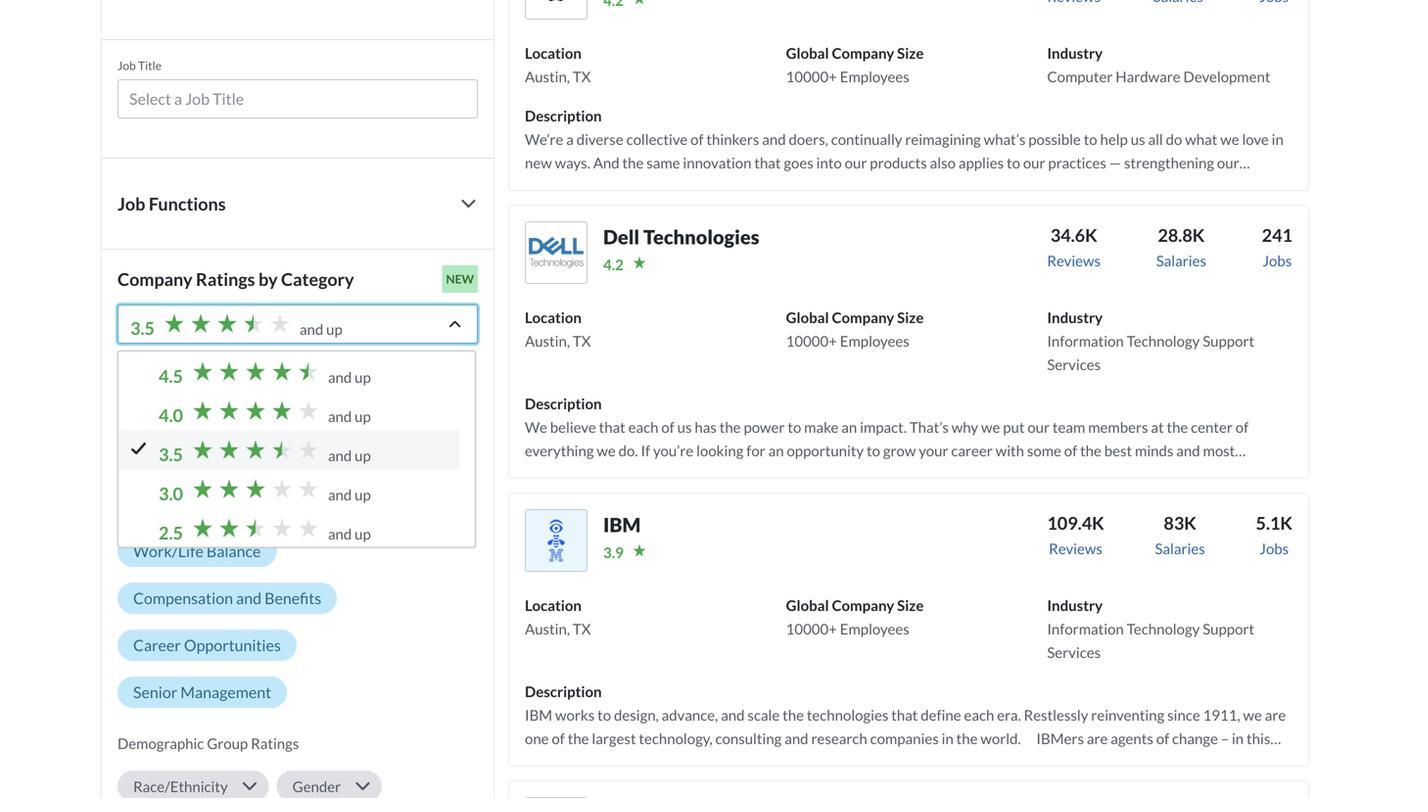 Task type: locate. For each thing, give the bounding box(es) containing it.
tx
[[573, 68, 591, 85], [573, 332, 591, 350], [573, 620, 591, 638]]

location austin, tx for dell technologies
[[525, 308, 591, 350]]

employees
[[840, 68, 910, 85], [840, 332, 910, 350], [840, 620, 910, 638]]

industry down 34.6k reviews
[[1048, 308, 1103, 326]]

1 employees from the top
[[840, 68, 910, 85]]

2 global from the top
[[786, 308, 829, 326]]

up
[[326, 320, 343, 338], [355, 368, 371, 386], [355, 407, 371, 425], [355, 447, 371, 464], [355, 486, 371, 503], [355, 525, 371, 543]]

company
[[832, 44, 895, 62], [118, 268, 193, 290], [832, 308, 895, 326], [832, 596, 895, 614]]

1 vertical spatial location
[[525, 308, 582, 326]]

and inside 3.5 option
[[328, 447, 352, 464]]

reviews inside 109.4k reviews
[[1049, 540, 1103, 557]]

3.5 option
[[119, 429, 459, 470]]

senior management button
[[118, 677, 287, 708]]

2 industry information technology support services from the top
[[1048, 596, 1255, 661]]

2 vertical spatial description
[[525, 683, 602, 700]]

1 size from the top
[[897, 44, 924, 62]]

jobs inside 5.1k jobs
[[1260, 540, 1289, 557]]

1 vertical spatial job
[[118, 193, 145, 214]]

0 vertical spatial size
[[897, 44, 924, 62]]

1 support from the top
[[1203, 332, 1255, 350]]

3 location austin, tx from the top
[[525, 596, 591, 638]]

1 horizontal spatial &
[[353, 495, 364, 514]]

1 job from the top
[[118, 58, 136, 72]]

job left functions
[[118, 193, 145, 214]]

industry for dell technologies
[[1048, 308, 1103, 326]]

description
[[525, 107, 602, 124], [525, 395, 602, 412], [525, 683, 602, 700]]

tx down ibm image
[[573, 620, 591, 638]]

0 vertical spatial employees
[[840, 68, 910, 85]]

1 & from the left
[[189, 495, 200, 514]]

computer
[[1048, 68, 1113, 85]]

company ratings by category
[[118, 268, 354, 290]]

compensation
[[133, 589, 233, 608]]

location austin, tx down "apple" image
[[525, 44, 591, 85]]

compensation and benefits button
[[118, 583, 337, 614]]

salaries down 28.8k
[[1157, 252, 1207, 269]]

2 support from the top
[[1203, 620, 1255, 638]]

jobs inside the "241 jobs"
[[1263, 252, 1292, 269]]

size for ibm
[[897, 596, 924, 614]]

83k
[[1164, 512, 1197, 534]]

size
[[897, 44, 924, 62], [897, 308, 924, 326], [897, 596, 924, 614]]

0 vertical spatial 10000+
[[786, 68, 837, 85]]

industry down 109.4k reviews at the bottom
[[1048, 596, 1103, 614]]

global company size 10000+ employees
[[786, 44, 924, 85], [786, 308, 924, 350], [786, 596, 924, 638]]

0 vertical spatial salaries
[[1157, 252, 1207, 269]]

1 vertical spatial global company size 10000+ employees
[[786, 308, 924, 350]]

1 services from the top
[[1048, 356, 1101, 373]]

3 10000+ from the top
[[786, 620, 837, 638]]

10000+
[[786, 68, 837, 85], [786, 332, 837, 350], [786, 620, 837, 638]]

tx for ibm
[[573, 620, 591, 638]]

technology
[[1127, 332, 1200, 350], [1127, 620, 1200, 638]]

0 vertical spatial job
[[118, 58, 136, 72]]

0 vertical spatial location austin, tx
[[525, 44, 591, 85]]

austin, down ibm image
[[525, 620, 570, 638]]

3.5 up (select
[[130, 317, 155, 339]]

&
[[189, 495, 200, 514], [353, 495, 364, 514]]

ratings left by at left
[[196, 268, 255, 290]]

3.9
[[603, 544, 624, 561]]

2 austin, from the top
[[525, 332, 570, 350]]

information down 109.4k reviews at the bottom
[[1048, 620, 1124, 638]]

0 vertical spatial global company size 10000+ employees
[[786, 44, 924, 85]]

5.1k
[[1256, 512, 1293, 534]]

1 vertical spatial tx
[[573, 332, 591, 350]]

28.8k
[[1158, 224, 1205, 246]]

0 horizontal spatial &
[[189, 495, 200, 514]]

2 vertical spatial tx
[[573, 620, 591, 638]]

global company size 10000+ employees for ibm
[[786, 596, 924, 638]]

3.5 up 3.0
[[159, 444, 183, 465]]

by
[[259, 268, 278, 290]]

1 technology from the top
[[1127, 332, 1200, 350]]

jobs for ibm
[[1260, 540, 1289, 557]]

location for ibm
[[525, 596, 582, 614]]

opportunities
[[184, 636, 281, 655]]

industry computer hardware development
[[1048, 44, 1271, 85]]

industry
[[1048, 44, 1103, 62], [1048, 308, 1103, 326], [1048, 596, 1103, 614]]

2 vertical spatial location austin, tx
[[525, 596, 591, 638]]

34.6k reviews
[[1048, 224, 1101, 269]]

1 horizontal spatial 3.5
[[159, 444, 183, 465]]

rating
[[187, 401, 231, 420]]

0 vertical spatial 3.5
[[130, 317, 155, 339]]

management
[[181, 683, 271, 702]]

None field
[[118, 79, 478, 126]]

information for ibm
[[1048, 620, 1124, 638]]

culture & values button
[[118, 489, 264, 520]]

2 & from the left
[[353, 495, 364, 514]]

1 vertical spatial industry information technology support services
[[1048, 596, 1255, 661]]

1 tx from the top
[[573, 68, 591, 85]]

jobs down the 241
[[1263, 252, 1292, 269]]

3 size from the top
[[897, 596, 924, 614]]

location down ibm image
[[525, 596, 582, 614]]

new
[[446, 272, 474, 286]]

2 vertical spatial location
[[525, 596, 582, 614]]

salaries
[[1157, 252, 1207, 269], [1155, 540, 1206, 557]]

1 vertical spatial 10000+
[[786, 332, 837, 350]]

jobs down 5.1k
[[1260, 540, 1289, 557]]

ratings right the factor
[[236, 452, 284, 470]]

global
[[786, 44, 829, 62], [786, 308, 829, 326], [786, 596, 829, 614]]

0 vertical spatial support
[[1203, 332, 1255, 350]]

job left title
[[118, 58, 136, 72]]

& left inclusion
[[353, 495, 364, 514]]

culture
[[133, 495, 186, 514]]

and up
[[300, 320, 343, 338], [328, 368, 371, 386], [328, 407, 371, 425], [328, 447, 371, 464], [328, 486, 371, 503], [328, 525, 371, 543]]

0 vertical spatial global
[[786, 44, 829, 62]]

2 description from the top
[[525, 395, 602, 412]]

3 industry from the top
[[1048, 596, 1103, 614]]

1 vertical spatial 3.5
[[159, 444, 183, 465]]

2 vertical spatial employees
[[840, 620, 910, 638]]

3 description from the top
[[525, 683, 602, 700]]

1 vertical spatial industry
[[1048, 308, 1103, 326]]

values
[[203, 495, 248, 514]]

2 10000+ from the top
[[786, 332, 837, 350]]

2 job from the top
[[118, 193, 145, 214]]

10000+ for ibm
[[786, 620, 837, 638]]

job for job functions
[[118, 193, 145, 214]]

2 global company size 10000+ employees from the top
[[786, 308, 924, 350]]

austin, for dell technologies
[[525, 332, 570, 350]]

technology down 28.8k salaries
[[1127, 332, 1200, 350]]

industry information technology support services
[[1048, 308, 1255, 373], [1048, 596, 1255, 661]]

company for "apple" image
[[832, 44, 895, 62]]

1 vertical spatial ratings
[[236, 452, 284, 470]]

job
[[118, 58, 136, 72], [118, 193, 145, 214]]

location austin, tx down ibm image
[[525, 596, 591, 638]]

information
[[1048, 332, 1124, 350], [1048, 620, 1124, 638]]

2 location from the top
[[525, 308, 582, 326]]

1 austin, from the top
[[525, 68, 570, 85]]

austin, down dell technologies image
[[525, 332, 570, 350]]

1 vertical spatial location austin, tx
[[525, 308, 591, 350]]

2 vertical spatial global
[[786, 596, 829, 614]]

0 horizontal spatial 3.5
[[130, 317, 155, 339]]

1 vertical spatial size
[[897, 308, 924, 326]]

industry up computer
[[1048, 44, 1103, 62]]

3 employees from the top
[[840, 620, 910, 638]]

3 global from the top
[[786, 596, 829, 614]]

diversity
[[287, 495, 350, 514]]

workplace
[[118, 452, 188, 470]]

reviews down 109.4k
[[1049, 540, 1103, 557]]

industry information technology support services for ibm
[[1048, 596, 1255, 661]]

(select only 1)
[[118, 358, 208, 376]]

3.5
[[130, 317, 155, 339], [159, 444, 183, 465]]

location austin, tx down dell technologies image
[[525, 308, 591, 350]]

0 vertical spatial tx
[[573, 68, 591, 85]]

salaries for ibm
[[1155, 540, 1206, 557]]

0 vertical spatial reviews
[[1048, 252, 1101, 269]]

3 global company size 10000+ employees from the top
[[786, 596, 924, 638]]

0 vertical spatial austin,
[[525, 68, 570, 85]]

3 austin, from the top
[[525, 620, 570, 638]]

2 information from the top
[[1048, 620, 1124, 638]]

austin, down "apple" image
[[525, 68, 570, 85]]

0 vertical spatial jobs
[[1263, 252, 1292, 269]]

salaries down 83k
[[1155, 540, 1206, 557]]

0 vertical spatial location
[[525, 44, 582, 62]]

location down "apple" image
[[525, 44, 582, 62]]

list box
[[118, 305, 478, 548]]

0 vertical spatial description
[[525, 107, 602, 124]]

company for dell technologies image
[[832, 308, 895, 326]]

2 services from the top
[[1048, 644, 1101, 661]]

28.8k salaries
[[1157, 224, 1207, 269]]

industry information technology support services for dell technologies
[[1048, 308, 1255, 373]]

2 employees from the top
[[840, 332, 910, 350]]

1 industry from the top
[[1048, 44, 1103, 62]]

ratings
[[196, 268, 255, 290], [236, 452, 284, 470], [251, 735, 299, 752]]

reviews down 34.6k
[[1048, 252, 1101, 269]]

senior
[[133, 683, 178, 702]]

overall rating button
[[118, 395, 247, 426]]

1 vertical spatial information
[[1048, 620, 1124, 638]]

1 vertical spatial jobs
[[1260, 540, 1289, 557]]

1 vertical spatial austin,
[[525, 332, 570, 350]]

0 vertical spatial ratings
[[196, 268, 255, 290]]

location austin, tx
[[525, 44, 591, 85], [525, 308, 591, 350], [525, 596, 591, 638]]

1 vertical spatial employees
[[840, 332, 910, 350]]

reviews
[[1048, 252, 1101, 269], [1049, 540, 1103, 557]]

3.5 inside option
[[159, 444, 183, 465]]

0 vertical spatial industry
[[1048, 44, 1103, 62]]

employees for ibm
[[840, 620, 910, 638]]

1 vertical spatial reviews
[[1049, 540, 1103, 557]]

2 vertical spatial size
[[897, 596, 924, 614]]

company for ibm image
[[832, 596, 895, 614]]

support for dell technologies
[[1203, 332, 1255, 350]]

2 vertical spatial austin,
[[525, 620, 570, 638]]

2 size from the top
[[897, 308, 924, 326]]

1 vertical spatial support
[[1203, 620, 1255, 638]]

ibm image
[[525, 509, 588, 572]]

ratings right the group
[[251, 735, 299, 752]]

2 vertical spatial global company size 10000+ employees
[[786, 596, 924, 638]]

1 global from the top
[[786, 44, 829, 62]]

tx down dell technologies image
[[573, 332, 591, 350]]

2 technology from the top
[[1127, 620, 1200, 638]]

gender
[[293, 778, 341, 795]]

industry inside "industry computer hardware development"
[[1048, 44, 1103, 62]]

0 vertical spatial industry information technology support services
[[1048, 308, 1255, 373]]

work/life
[[133, 542, 204, 561]]

tx down "apple" image
[[573, 68, 591, 85]]

109.4k reviews
[[1048, 512, 1105, 557]]

1 vertical spatial description
[[525, 395, 602, 412]]

2 vertical spatial industry
[[1048, 596, 1103, 614]]

job title
[[118, 58, 162, 72]]

technologies
[[644, 225, 760, 249]]

2 vertical spatial ratings
[[251, 735, 299, 752]]

description for dell technologies
[[525, 395, 602, 412]]

location
[[525, 44, 582, 62], [525, 308, 582, 326], [525, 596, 582, 614]]

1 global company size 10000+ employees from the top
[[786, 44, 924, 85]]

information down 34.6k reviews
[[1048, 332, 1124, 350]]

0 vertical spatial information
[[1048, 332, 1124, 350]]

and inside button
[[236, 589, 262, 608]]

3.0
[[159, 483, 183, 504]]

2 location austin, tx from the top
[[525, 308, 591, 350]]

and
[[300, 320, 324, 338], [328, 368, 352, 386], [328, 407, 352, 425], [328, 447, 352, 464], [328, 486, 352, 503], [328, 525, 352, 543], [236, 589, 262, 608]]

dell
[[603, 225, 640, 249]]

up inside 3.5 option
[[355, 447, 371, 464]]

jobs
[[1263, 252, 1292, 269], [1260, 540, 1289, 557]]

1 vertical spatial global
[[786, 308, 829, 326]]

0 vertical spatial services
[[1048, 356, 1101, 373]]

workplace factor ratings
[[118, 452, 284, 470]]

1 vertical spatial salaries
[[1155, 540, 1206, 557]]

technology down 83k salaries
[[1127, 620, 1200, 638]]

1 vertical spatial services
[[1048, 644, 1101, 661]]

ratings for factor
[[236, 452, 284, 470]]

2.5
[[159, 522, 183, 544]]

2 industry from the top
[[1048, 308, 1103, 326]]

austin,
[[525, 68, 570, 85], [525, 332, 570, 350], [525, 620, 570, 638]]

3 location from the top
[[525, 596, 582, 614]]

2 vertical spatial 10000+
[[786, 620, 837, 638]]

development
[[1184, 68, 1271, 85]]

job inside button
[[118, 193, 145, 214]]

services
[[1048, 356, 1101, 373], [1048, 644, 1101, 661]]

1 industry information technology support services from the top
[[1048, 308, 1255, 373]]

category
[[281, 268, 354, 290]]

location down dell technologies image
[[525, 308, 582, 326]]

0 vertical spatial technology
[[1127, 332, 1200, 350]]

& right 3.0
[[189, 495, 200, 514]]

1 information from the top
[[1048, 332, 1124, 350]]

2 tx from the top
[[573, 332, 591, 350]]

3 tx from the top
[[573, 620, 591, 638]]

1 vertical spatial technology
[[1127, 620, 1200, 638]]

salaries for dell technologies
[[1157, 252, 1207, 269]]

group
[[207, 735, 248, 752]]



Task type: vqa. For each thing, say whether or not it's contained in the screenshot.
'Search location' field
no



Task type: describe. For each thing, give the bounding box(es) containing it.
1 10000+ from the top
[[786, 68, 837, 85]]

title
[[138, 58, 162, 72]]

description for ibm
[[525, 683, 602, 700]]

dell technologies
[[603, 225, 760, 249]]

1 location austin, tx from the top
[[525, 44, 591, 85]]

list box containing 3.5
[[118, 305, 478, 548]]

employees for dell technologies
[[840, 332, 910, 350]]

1)
[[195, 358, 208, 376]]

senior management
[[133, 683, 271, 702]]

& for diversity
[[353, 495, 364, 514]]

ibm
[[603, 513, 641, 537]]

& for culture
[[189, 495, 200, 514]]

only
[[164, 358, 192, 376]]

demographic group ratings
[[118, 735, 299, 752]]

ratings for group
[[251, 735, 299, 752]]

and up inside 3.5 option
[[328, 447, 371, 464]]

benefits
[[265, 589, 321, 608]]

austin, for ibm
[[525, 620, 570, 638]]

global for ibm
[[786, 596, 829, 614]]

technology for dell technologies
[[1127, 332, 1200, 350]]

race/ethnicity
[[133, 778, 228, 795]]

4.2
[[603, 256, 624, 273]]

job functions button
[[118, 190, 478, 217]]

job for job title
[[118, 58, 136, 72]]

241 jobs
[[1262, 224, 1293, 269]]

apple image
[[525, 0, 588, 20]]

career
[[133, 636, 181, 655]]

4.0
[[159, 404, 183, 426]]

information for dell technologies
[[1048, 332, 1124, 350]]

241
[[1262, 224, 1293, 246]]

size for dell technologies
[[897, 308, 924, 326]]

services for dell technologies
[[1048, 356, 1101, 373]]

diversity & inclusion button
[[272, 489, 445, 520]]

culture & values
[[133, 495, 248, 514]]

factor
[[191, 452, 233, 470]]

global company size 10000+ employees for dell technologies
[[786, 308, 924, 350]]

inclusion
[[367, 495, 429, 514]]

work/life balance
[[133, 542, 261, 561]]

industry for ibm
[[1048, 596, 1103, 614]]

support for ibm
[[1203, 620, 1255, 638]]

global for dell technologies
[[786, 308, 829, 326]]

reviews for ibm
[[1049, 540, 1103, 557]]

overall rating
[[133, 401, 231, 420]]

83k salaries
[[1155, 512, 1206, 557]]

technology for ibm
[[1127, 620, 1200, 638]]

work/life balance button
[[118, 536, 277, 567]]

hardware
[[1116, 68, 1181, 85]]

career opportunities
[[133, 636, 281, 655]]

compensation and benefits
[[133, 589, 321, 608]]

services for ibm
[[1048, 644, 1101, 661]]

location austin, tx for ibm
[[525, 596, 591, 638]]

1 description from the top
[[525, 107, 602, 124]]

tx for dell technologies
[[573, 332, 591, 350]]

4.5
[[159, 365, 183, 387]]

demographic
[[118, 735, 204, 752]]

10000+ for dell technologies
[[786, 332, 837, 350]]

career opportunities button
[[118, 630, 297, 661]]

balance
[[207, 542, 261, 561]]

location for dell technologies
[[525, 308, 582, 326]]

(select
[[118, 358, 161, 376]]

1 location from the top
[[525, 44, 582, 62]]

diversity & inclusion
[[287, 495, 429, 514]]

5.1k jobs
[[1256, 512, 1293, 557]]

jobs for dell technologies
[[1263, 252, 1292, 269]]

109.4k
[[1048, 512, 1105, 534]]

dell technologies image
[[525, 221, 588, 284]]

overall
[[133, 401, 184, 420]]

reviews for dell technologies
[[1048, 252, 1101, 269]]

functions
[[149, 193, 226, 214]]

Job Title field
[[129, 87, 466, 111]]

34.6k
[[1051, 224, 1098, 246]]

job functions
[[118, 193, 226, 214]]



